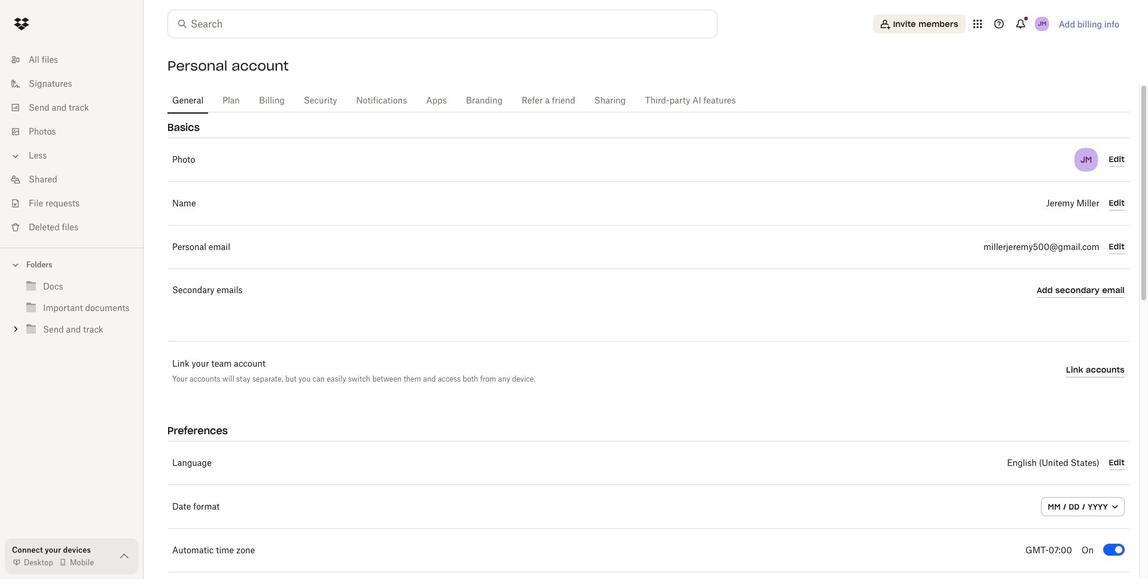 Task type: describe. For each thing, give the bounding box(es) containing it.
Search text field
[[191, 17, 693, 31]]



Task type: locate. For each thing, give the bounding box(es) containing it.
dropbox image
[[10, 12, 34, 36]]

less image
[[10, 150, 22, 162]]

list
[[0, 41, 144, 248]]

tab list
[[168, 84, 1130, 114]]

group
[[0, 273, 144, 349]]



Task type: vqa. For each thing, say whether or not it's contained in the screenshot.
SHARED
no



